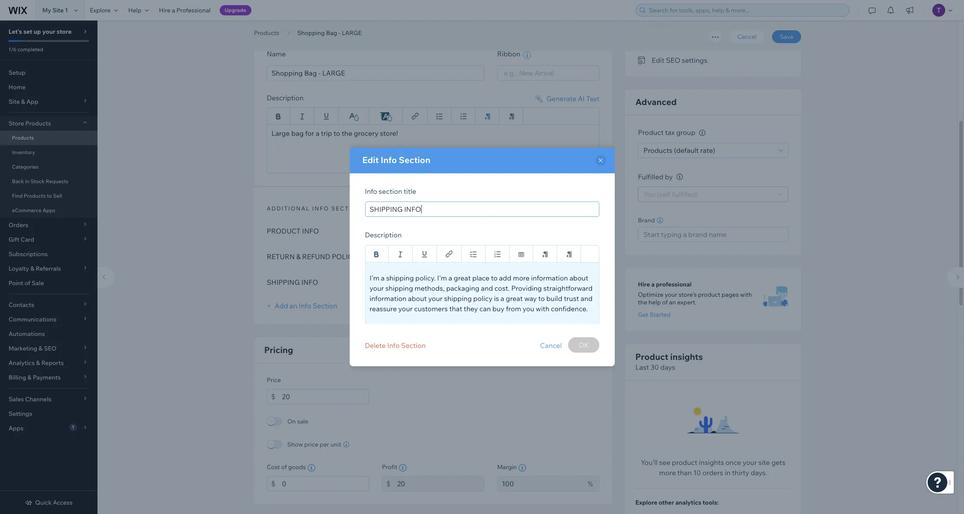 Task type: describe. For each thing, give the bounding box(es) containing it.
store
[[9, 120, 24, 127]]

x
[[397, 227, 401, 235]]

text
[[586, 94, 600, 103]]

products (default rate)
[[644, 146, 715, 155]]

hire a professional link
[[154, 0, 216, 21]]

hire for hire a professional
[[159, 6, 171, 14]]

promote this product
[[652, 39, 719, 47]]

apps
[[43, 207, 55, 214]]

$ for on sale
[[271, 393, 275, 401]]

bag
[[326, 29, 337, 37]]

1 horizontal spatial cancel
[[738, 33, 757, 41]]

on sale
[[287, 418, 308, 426]]

products link inside form
[[250, 29, 284, 37]]

1 horizontal spatial about
[[570, 274, 588, 283]]

set
[[23, 28, 32, 35]]

1 horizontal spatial and
[[581, 295, 593, 303]]

quick access
[[35, 499, 73, 507]]

product for insights
[[636, 352, 668, 363]]

on
[[287, 418, 296, 426]]

description inside form
[[267, 93, 304, 102]]

days.
[[751, 469, 767, 478]]

unit
[[331, 441, 341, 449]]

edit for edit info section
[[362, 155, 379, 165]]

for
[[305, 129, 314, 137]]

sections
[[331, 205, 367, 212]]

0 vertical spatial information
[[531, 274, 568, 283]]

grocery
[[354, 129, 378, 137]]

ok button
[[568, 338, 599, 353]]

requests
[[46, 178, 68, 185]]

seo settings image
[[638, 57, 647, 65]]

products down product tax group
[[644, 146, 673, 155]]

1 i'm from the left
[[370, 274, 379, 283]]

products up inventory
[[12, 135, 34, 141]]

(default
[[674, 146, 699, 155]]

Search for tools, apps, help & more... field
[[647, 4, 847, 16]]

explore other analytics tools:
[[636, 500, 719, 507]]

my
[[42, 6, 51, 14]]

they
[[464, 305, 478, 313]]

info left section
[[365, 187, 377, 196]]

is
[[494, 295, 499, 303]]

info section title
[[365, 187, 416, 196]]

product tax group
[[638, 128, 697, 137]]

to left add
[[491, 274, 498, 283]]

Select box search field
[[504, 66, 593, 80]]

no refunds
[[386, 252, 431, 261]]

insights inside product insights last 30 days
[[670, 352, 703, 363]]

product for tax
[[638, 128, 664, 137]]

you
[[644, 190, 655, 199]]

section for delete info section
[[401, 342, 426, 350]]

delete info section
[[365, 342, 426, 350]]

professional
[[656, 281, 692, 289]]

product insights last 30 days
[[636, 352, 703, 372]]

0 horizontal spatial an
[[290, 302, 297, 310]]

reassure
[[370, 305, 397, 313]]

explore for explore
[[90, 6, 111, 14]]

you'll see product insights once your site gets more than 10 orders in thirty days.
[[641, 459, 786, 478]]

to right "way"
[[538, 295, 545, 303]]

bag
[[411, 227, 425, 235]]

last
[[636, 364, 649, 372]]

create coupon
[[652, 21, 699, 30]]

product info
[[267, 227, 319, 235]]

store
[[57, 28, 72, 35]]

products inside 'link'
[[24, 193, 46, 199]]

shipping
[[267, 278, 300, 287]]

12" x 8" bag  cotton  natural flavors
[[386, 227, 496, 235]]

1 vertical spatial cancel button
[[540, 338, 562, 354]]

info tooltip image right group
[[699, 130, 706, 136]]

in inside back in stock requests link
[[25, 178, 29, 185]]

&
[[296, 252, 301, 261]]

ok
[[579, 341, 589, 350]]

gets
[[772, 459, 786, 468]]

(self
[[657, 190, 671, 199]]

hire a professional
[[638, 281, 692, 289]]

to inside 'link'
[[47, 193, 52, 199]]

product for this
[[694, 39, 719, 47]]

ribbon
[[497, 50, 522, 58]]

your right reassure
[[398, 305, 413, 313]]

providing
[[511, 284, 542, 293]]

back in stock requests
[[12, 178, 68, 185]]

trip
[[321, 129, 332, 137]]

trust
[[564, 295, 579, 303]]

home link
[[0, 80, 97, 94]]

group
[[676, 128, 696, 137]]

with inside i'm a shipping policy. i'm a great place to add more information about your shipping methods, packaging and cost. providing straightforward information about your shipping policy is a great way to build trust and reassure your customers that they can buy from you with confidence.
[[536, 305, 550, 313]]

settings
[[9, 410, 32, 418]]

sidebar element
[[0, 21, 97, 515]]

store's
[[679, 291, 697, 299]]

12"
[[386, 227, 396, 235]]

$ down the cost
[[271, 480, 275, 489]]

upgrade button
[[220, 5, 251, 15]]

0 vertical spatial shipping
[[386, 274, 414, 283]]

explore for explore other analytics tools:
[[636, 500, 657, 507]]

the for help
[[638, 299, 647, 307]]

the for grocery
[[342, 129, 352, 137]]

1 vertical spatial products link
[[0, 131, 97, 145]]

tax
[[665, 128, 675, 137]]

info tooltip image for margin
[[519, 465, 526, 472]]

coupon
[[675, 21, 699, 30]]

this
[[681, 39, 693, 47]]

fulfilled)
[[672, 190, 698, 199]]

product inside optimize your store's product pages with the help of an expert.
[[698, 291, 720, 299]]

info inside button
[[387, 342, 400, 350]]

a up reassure
[[381, 274, 385, 283]]

pages
[[722, 291, 739, 299]]

subscriptions link
[[0, 247, 97, 262]]

get started
[[638, 311, 671, 319]]

0 horizontal spatial great
[[454, 274, 471, 283]]

my site 1
[[42, 6, 68, 14]]

with inside optimize your store's product pages with the help of an expert.
[[740, 291, 752, 299]]

seo
[[666, 56, 680, 65]]

promote coupon image
[[638, 22, 647, 30]]

1 horizontal spatial great
[[506, 295, 523, 303]]

completed
[[17, 46, 43, 53]]

-
[[339, 29, 340, 37]]

1/6
[[9, 46, 16, 53]]

e.g., Tech Specs text field
[[365, 202, 599, 217]]

2 vertical spatial shipping
[[444, 295, 472, 303]]

cost
[[267, 464, 280, 471]]

shopping bag - large
[[297, 29, 362, 37]]

find
[[12, 193, 23, 199]]

basic
[[267, 28, 288, 34]]

false text field
[[267, 124, 600, 173]]

info inside form
[[299, 302, 311, 310]]

setup link
[[0, 65, 97, 80]]

once
[[726, 459, 741, 468]]

settings link
[[0, 407, 97, 422]]

margin
[[497, 464, 517, 471]]

get started link
[[638, 311, 671, 319]]

refunds
[[399, 252, 431, 261]]

delete info section button
[[365, 338, 426, 354]]

shipping info
[[267, 278, 318, 287]]

help
[[649, 299, 661, 307]]

optimize your store's product pages with the help of an expert.
[[638, 291, 752, 307]]

ecommerce
[[12, 207, 41, 214]]

store products button
[[0, 116, 97, 131]]

help
[[128, 6, 141, 14]]

info for basic
[[290, 28, 307, 34]]

Start typing a brand name field
[[641, 228, 786, 242]]

quick access button
[[25, 499, 73, 507]]

more inside you'll see product insights once your site gets more than 10 orders in thirty days.
[[659, 469, 676, 478]]



Task type: vqa. For each thing, say whether or not it's contained in the screenshot.
rate)
yes



Task type: locate. For each thing, give the bounding box(es) containing it.
insights inside you'll see product insights once your site gets more than 10 orders in thirty days.
[[699, 459, 724, 468]]

information up build
[[531, 274, 568, 283]]

explore left other
[[636, 500, 657, 507]]

hire for hire a professional
[[638, 281, 650, 289]]

you (self fulfilled)
[[644, 190, 698, 199]]

professional
[[176, 6, 211, 14]]

of left the sale
[[25, 280, 30, 287]]

an left expert. at the right bottom
[[669, 299, 676, 307]]

0 vertical spatial info
[[290, 28, 307, 34]]

info for additional
[[312, 205, 329, 212]]

price
[[304, 441, 318, 449]]

1 vertical spatial description
[[365, 231, 402, 239]]

to inside text field
[[334, 129, 340, 137]]

and right trust
[[581, 295, 593, 303]]

help button
[[123, 0, 154, 21]]

description left 8" at the top left of page
[[365, 231, 402, 239]]

great up packaging at bottom left
[[454, 274, 471, 283]]

1 horizontal spatial cancel button
[[730, 30, 764, 43]]

hire right help 'button'
[[159, 6, 171, 14]]

cost.
[[495, 284, 510, 293]]

other
[[659, 500, 674, 507]]

1 horizontal spatial of
[[281, 464, 287, 471]]

0 vertical spatial about
[[570, 274, 588, 283]]

0 vertical spatial cancel button
[[730, 30, 764, 43]]

0 vertical spatial explore
[[90, 6, 111, 14]]

optimize
[[638, 291, 664, 299]]

in inside you'll see product insights once your site gets more than 10 orders in thirty days.
[[725, 469, 731, 478]]

0 vertical spatial with
[[740, 291, 752, 299]]

%
[[588, 480, 593, 489]]

add an info section link
[[267, 302, 337, 310]]

product left tax
[[638, 128, 664, 137]]

1 vertical spatial insights
[[699, 459, 724, 468]]

per
[[320, 441, 329, 449]]

products
[[254, 29, 279, 37], [25, 120, 51, 127], [12, 135, 34, 141], [644, 146, 673, 155], [24, 193, 46, 199]]

description
[[267, 93, 304, 102], [365, 231, 402, 239]]

0 vertical spatial and
[[481, 284, 493, 293]]

explore right 1
[[90, 6, 111, 14]]

sell
[[53, 193, 62, 199]]

products link up the 'name'
[[250, 29, 284, 37]]

cancel left ok button
[[540, 342, 562, 350]]

section right delete
[[401, 342, 426, 350]]

no
[[386, 252, 397, 261]]

1 vertical spatial and
[[581, 295, 593, 303]]

1 vertical spatial of
[[662, 299, 668, 307]]

2 i'm from the left
[[437, 274, 447, 283]]

info tooltip image right profit
[[399, 465, 407, 472]]

1 vertical spatial hire
[[638, 281, 650, 289]]

products link down store products
[[0, 131, 97, 145]]

promote this product button
[[638, 37, 719, 49]]

additional
[[267, 205, 310, 212]]

Add a product name text field
[[267, 65, 484, 81]]

1 vertical spatial more
[[659, 469, 676, 478]]

product up than
[[672, 459, 697, 468]]

products up the 'name'
[[254, 29, 279, 37]]

explore inside form
[[636, 500, 657, 507]]

a up optimize
[[651, 281, 655, 289]]

None text field
[[282, 389, 369, 405], [397, 477, 484, 492], [282, 389, 369, 405], [397, 477, 484, 492]]

0 horizontal spatial cancel
[[540, 342, 562, 350]]

section for edit info section
[[399, 155, 430, 165]]

0 vertical spatial section
[[399, 155, 430, 165]]

product
[[638, 128, 664, 137], [636, 352, 668, 363]]

info
[[290, 28, 307, 34], [312, 205, 329, 212]]

product inside product insights last 30 days
[[636, 352, 668, 363]]

the
[[342, 129, 352, 137], [638, 299, 647, 307]]

0 vertical spatial edit
[[652, 56, 665, 65]]

of inside sidebar element
[[25, 280, 30, 287]]

products inside dropdown button
[[25, 120, 51, 127]]

info tooltip image for fulfilled by
[[677, 174, 683, 181]]

hire inside "link"
[[159, 6, 171, 14]]

1 vertical spatial with
[[536, 305, 550, 313]]

of for sale
[[25, 280, 30, 287]]

and up policy
[[481, 284, 493, 293]]

1 vertical spatial cancel
[[540, 342, 562, 350]]

of for goods
[[281, 464, 287, 471]]

hire inside form
[[638, 281, 650, 289]]

large
[[272, 129, 290, 137]]

cost of goods
[[267, 464, 306, 471]]

a inside "link"
[[172, 6, 175, 14]]

info down store!
[[381, 155, 397, 165]]

info for product info
[[302, 227, 319, 235]]

save
[[780, 33, 794, 41]]

0 horizontal spatial products link
[[0, 131, 97, 145]]

in down once
[[725, 469, 731, 478]]

info left sections
[[312, 205, 329, 212]]

info right add
[[299, 302, 311, 310]]

find products to sell
[[12, 193, 62, 199]]

product inside button
[[694, 39, 719, 47]]

about up straightforward
[[570, 274, 588, 283]]

1 vertical spatial info
[[312, 205, 329, 212]]

0 vertical spatial great
[[454, 274, 471, 283]]

goods
[[288, 464, 306, 471]]

info tooltip image right the "by"
[[677, 174, 683, 181]]

your
[[42, 28, 55, 35], [370, 284, 384, 293], [665, 291, 677, 299], [428, 295, 443, 303], [398, 305, 413, 313], [743, 459, 757, 468]]

1 vertical spatial the
[[638, 299, 647, 307]]

hire up optimize
[[638, 281, 650, 289]]

products link
[[250, 29, 284, 37], [0, 131, 97, 145]]

more inside i'm a shipping policy. i'm a great place to add more information about your shipping methods, packaging and cost. providing straightforward information about your shipping policy is a great way to build trust and reassure your customers that they can buy from you with confidence.
[[513, 274, 530, 283]]

edit down grocery
[[362, 155, 379, 165]]

an inside optimize your store's product pages with the help of an expert.
[[669, 299, 676, 307]]

shipping up that
[[444, 295, 472, 303]]

insights up days
[[670, 352, 703, 363]]

info tooltip image for profit
[[399, 465, 407, 472]]

a right is
[[501, 295, 504, 303]]

1 horizontal spatial info
[[312, 205, 329, 212]]

section inside button
[[401, 342, 426, 350]]

insights up "orders"
[[699, 459, 724, 468]]

false text field
[[365, 263, 599, 325]]

with right you
[[536, 305, 550, 313]]

the inside optimize your store's product pages with the help of an expert.
[[638, 299, 647, 307]]

analytics
[[676, 500, 701, 507]]

a right for
[[316, 129, 319, 137]]

0 horizontal spatial explore
[[90, 6, 111, 14]]

1 vertical spatial edit
[[362, 155, 379, 165]]

0 horizontal spatial about
[[408, 295, 427, 303]]

edit left seo
[[652, 56, 665, 65]]

0 vertical spatial insights
[[670, 352, 703, 363]]

about down the methods,
[[408, 295, 427, 303]]

flavors
[[475, 227, 496, 235]]

0 horizontal spatial more
[[513, 274, 530, 283]]

2 vertical spatial section
[[401, 342, 426, 350]]

1 horizontal spatial with
[[740, 291, 752, 299]]

0 vertical spatial products link
[[250, 29, 284, 37]]

0 vertical spatial product
[[638, 128, 664, 137]]

of right the cost
[[281, 464, 287, 471]]

than
[[678, 469, 692, 478]]

0 horizontal spatial info
[[290, 28, 307, 34]]

1 horizontal spatial edit
[[652, 56, 665, 65]]

your inside optimize your store's product pages with the help of an expert.
[[665, 291, 677, 299]]

show price per unit
[[287, 441, 341, 449]]

great up the from
[[506, 295, 523, 303]]

0 horizontal spatial the
[[342, 129, 352, 137]]

the left help
[[638, 299, 647, 307]]

access
[[53, 499, 73, 507]]

0 vertical spatial of
[[25, 280, 30, 287]]

0 vertical spatial the
[[342, 129, 352, 137]]

1 vertical spatial section
[[313, 302, 337, 310]]

2 horizontal spatial of
[[662, 299, 668, 307]]

1 horizontal spatial i'm
[[437, 274, 447, 283]]

confidence.
[[551, 305, 588, 313]]

10
[[693, 469, 701, 478]]

0 vertical spatial more
[[513, 274, 530, 283]]

info right basic
[[290, 28, 307, 34]]

site
[[759, 459, 770, 468]]

refund
[[302, 252, 330, 261]]

0 horizontal spatial of
[[25, 280, 30, 287]]

a left professional
[[172, 6, 175, 14]]

more down see
[[659, 469, 676, 478]]

with
[[740, 291, 752, 299], [536, 305, 550, 313]]

stock
[[31, 178, 45, 185]]

1 vertical spatial product
[[636, 352, 668, 363]]

setup
[[9, 69, 26, 77]]

0 vertical spatial description
[[267, 93, 304, 102]]

info for shipping info
[[301, 278, 318, 287]]

expert.
[[677, 299, 697, 307]]

0 vertical spatial product
[[694, 39, 719, 47]]

1 horizontal spatial products link
[[250, 29, 284, 37]]

info down additional info sections
[[302, 227, 319, 235]]

advanced
[[636, 97, 677, 107]]

0 vertical spatial info
[[302, 227, 319, 235]]

to left sell
[[47, 193, 52, 199]]

0 horizontal spatial description
[[267, 93, 304, 102]]

tools:
[[703, 500, 719, 507]]

information up reassure
[[370, 295, 407, 303]]

the inside text field
[[342, 129, 352, 137]]

insights
[[670, 352, 703, 363], [699, 459, 724, 468]]

of right help
[[662, 299, 668, 307]]

return & refund policy
[[267, 252, 357, 261]]

2 vertical spatial product
[[672, 459, 697, 468]]

0 horizontal spatial hire
[[159, 6, 171, 14]]

form
[[93, 0, 964, 515]]

info tooltip image right margin
[[519, 465, 526, 472]]

of inside optimize your store's product pages with the help of an expert.
[[662, 299, 668, 307]]

1 vertical spatial explore
[[636, 500, 657, 507]]

and
[[481, 284, 493, 293], [581, 295, 593, 303]]

section up title
[[399, 155, 430, 165]]

your inside you'll see product insights once your site gets more than 10 orders in thirty days.
[[743, 459, 757, 468]]

an right add
[[290, 302, 297, 310]]

the left grocery
[[342, 129, 352, 137]]

1 vertical spatial information
[[370, 295, 407, 303]]

product for see
[[672, 459, 697, 468]]

point of sale link
[[0, 276, 97, 291]]

i'm a shipping policy. i'm a great place to add more information about your shipping methods, packaging and cost. providing straightforward information about your shipping policy is a great way to build trust and reassure your customers that they can buy from you with confidence.
[[370, 274, 593, 313]]

0 horizontal spatial information
[[370, 295, 407, 303]]

1 horizontal spatial explore
[[636, 500, 657, 507]]

your up thirty
[[743, 459, 757, 468]]

a up packaging at bottom left
[[449, 274, 452, 283]]

policy
[[473, 295, 493, 303]]

name
[[267, 50, 286, 58]]

your inside sidebar element
[[42, 28, 55, 35]]

info right delete
[[387, 342, 400, 350]]

$ down price
[[271, 393, 275, 401]]

info up add an info section on the left bottom of the page
[[301, 278, 318, 287]]

1 horizontal spatial information
[[531, 274, 568, 283]]

product right this
[[694, 39, 719, 47]]

info tooltip image
[[699, 130, 706, 136], [677, 174, 683, 181], [399, 465, 407, 472], [519, 465, 526, 472]]

shopping
[[297, 29, 325, 37]]

edit
[[652, 56, 665, 65], [362, 155, 379, 165]]

1 horizontal spatial in
[[725, 469, 731, 478]]

way
[[524, 295, 537, 303]]

back in stock requests link
[[0, 174, 97, 189]]

1 horizontal spatial hire
[[638, 281, 650, 289]]

in right back
[[25, 178, 29, 185]]

your up reassure
[[370, 284, 384, 293]]

return
[[267, 252, 295, 261]]

0 horizontal spatial and
[[481, 284, 493, 293]]

your up customers
[[428, 295, 443, 303]]

automations
[[9, 331, 45, 338]]

products right store
[[25, 120, 51, 127]]

1 horizontal spatial more
[[659, 469, 676, 478]]

1 vertical spatial shipping
[[385, 284, 413, 293]]

$ down profit
[[386, 480, 391, 489]]

great
[[454, 274, 471, 283], [506, 295, 523, 303]]

cancel button left ok button
[[540, 338, 562, 354]]

you
[[523, 305, 534, 313]]

your down professional
[[665, 291, 677, 299]]

store!
[[380, 129, 398, 137]]

shipping up reassure
[[385, 284, 413, 293]]

product left pages
[[698, 291, 720, 299]]

up
[[34, 28, 41, 35]]

cancel button down search for tools, apps, help & more... field
[[730, 30, 764, 43]]

your right up
[[42, 28, 55, 35]]

cancel
[[738, 33, 757, 41], [540, 342, 562, 350]]

find products to sell link
[[0, 189, 97, 204]]

store products
[[9, 120, 51, 127]]

place
[[472, 274, 490, 283]]

$ for %
[[386, 480, 391, 489]]

cancel button inside form
[[730, 30, 764, 43]]

i'm
[[370, 274, 379, 283], [437, 274, 447, 283]]

shipping down no
[[386, 274, 414, 283]]

i'm up the methods,
[[437, 274, 447, 283]]

edit inside button
[[652, 56, 665, 65]]

edit info section
[[362, 155, 430, 165]]

cotton
[[427, 227, 448, 235]]

1 vertical spatial product
[[698, 291, 720, 299]]

section down shipping info
[[313, 302, 337, 310]]

by
[[665, 173, 673, 181]]

1 vertical spatial about
[[408, 295, 427, 303]]

edit for edit seo settings
[[652, 56, 665, 65]]

site
[[52, 6, 64, 14]]

1 vertical spatial info
[[301, 278, 318, 287]]

0 vertical spatial hire
[[159, 6, 171, 14]]

0 horizontal spatial i'm
[[370, 274, 379, 283]]

0 horizontal spatial in
[[25, 178, 29, 185]]

0 vertical spatial in
[[25, 178, 29, 185]]

point
[[9, 280, 23, 287]]

None text field
[[282, 477, 369, 492], [497, 477, 583, 492], [282, 477, 369, 492], [497, 477, 583, 492]]

0 vertical spatial cancel
[[738, 33, 757, 41]]

1 horizontal spatial the
[[638, 299, 647, 307]]

cancel down search for tools, apps, help & more... field
[[738, 33, 757, 41]]

sale
[[32, 280, 44, 287]]

buy
[[492, 305, 504, 313]]

2 vertical spatial of
[[281, 464, 287, 471]]

1 vertical spatial in
[[725, 469, 731, 478]]

more up providing
[[513, 274, 530, 283]]

1 horizontal spatial description
[[365, 231, 402, 239]]

additional info sections
[[267, 205, 367, 212]]

products up ecommerce apps
[[24, 193, 46, 199]]

to right trip
[[334, 129, 340, 137]]

info tooltip image
[[308, 465, 315, 472]]

i'm up reassure
[[370, 274, 379, 283]]

1 horizontal spatial an
[[669, 299, 676, 307]]

product up 30
[[636, 352, 668, 363]]

product inside you'll see product insights once your site gets more than 10 orders in thirty days.
[[672, 459, 697, 468]]

$
[[271, 393, 275, 401], [271, 480, 275, 489], [386, 480, 391, 489]]

show
[[287, 441, 303, 449]]

form containing advanced
[[93, 0, 964, 515]]

0 horizontal spatial edit
[[362, 155, 379, 165]]

description up large at top left
[[267, 93, 304, 102]]

1 vertical spatial great
[[506, 295, 523, 303]]

ai
[[578, 94, 585, 103]]

information
[[531, 274, 568, 283], [370, 295, 407, 303]]

create coupon button
[[638, 20, 699, 32]]

0 horizontal spatial cancel button
[[540, 338, 562, 354]]

with right pages
[[740, 291, 752, 299]]

0 horizontal spatial with
[[536, 305, 550, 313]]



